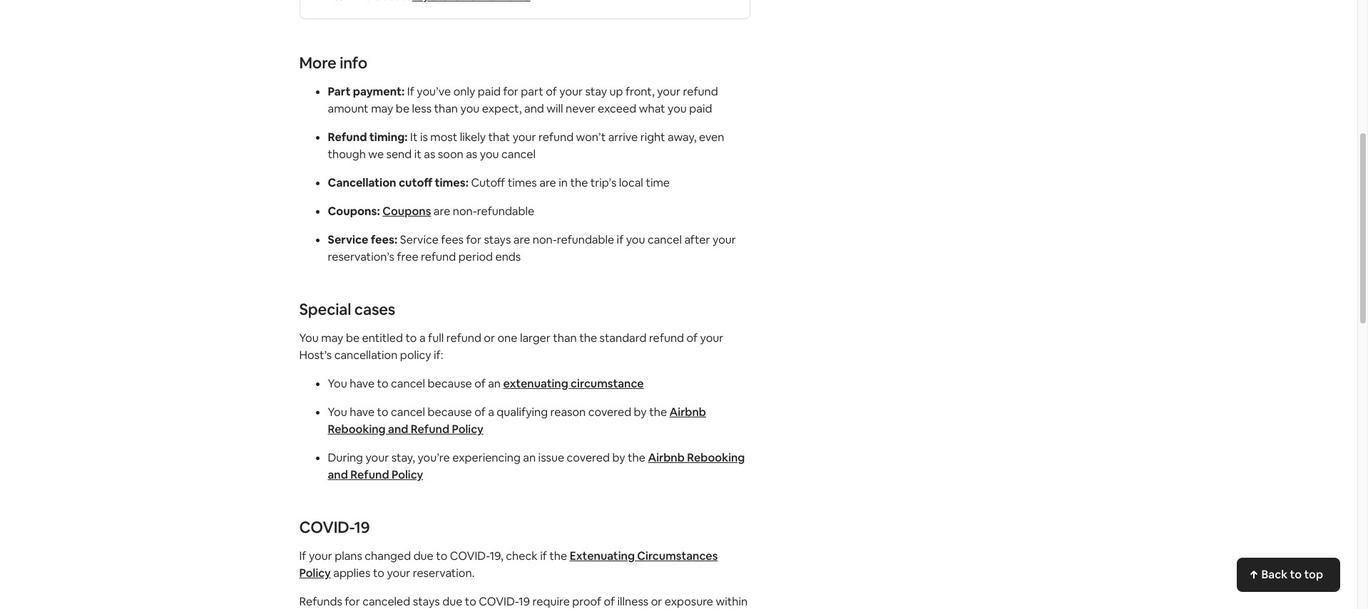 Task type: locate. For each thing, give the bounding box(es) containing it.
than inside if you've only paid for part of your stay up front, your refund amount may be less than you expect, and will never exceed what you paid
[[434, 101, 458, 116]]

1 vertical spatial by
[[612, 451, 625, 466]]

if inside service fees for stays are non-refundable if you cancel after your reservation's free refund period ends
[[617, 233, 624, 248]]

for up period
[[466, 233, 482, 248]]

refund down "fees"
[[421, 250, 456, 265]]

1 horizontal spatial paid
[[689, 101, 712, 116]]

0 vertical spatial refund
[[328, 130, 367, 145]]

1 airbnb rebooking and refund policy from the top
[[328, 405, 706, 437]]

0 horizontal spatial an
[[488, 377, 501, 392]]

airbnb rebooking and refund policy down qualifying
[[328, 451, 745, 483]]

1 horizontal spatial may
[[371, 101, 393, 116]]

1 horizontal spatial than
[[553, 331, 577, 346]]

0 horizontal spatial non-
[[453, 204, 477, 219]]

and for because
[[388, 422, 408, 437]]

1 vertical spatial covid-
[[450, 549, 490, 564]]

and down part
[[524, 101, 544, 116]]

only
[[454, 84, 475, 99]]

airbnb rebooking and refund policy link
[[328, 405, 706, 437], [328, 451, 745, 483]]

are
[[540, 176, 556, 190], [434, 204, 450, 219], [514, 233, 530, 248]]

non- right stays
[[533, 233, 557, 248]]

1 horizontal spatial policy
[[392, 468, 423, 483]]

as right it
[[424, 147, 435, 162]]

1 vertical spatial an
[[523, 451, 536, 466]]

because down the you have to cancel because of an extenuating circumstance
[[428, 405, 472, 420]]

you may be entitled to a full refund or one larger than the standard refund of your host's cancellation policy if:
[[299, 331, 724, 363]]

0 horizontal spatial are
[[434, 204, 450, 219]]

paid up even
[[689, 101, 712, 116]]

2 vertical spatial are
[[514, 233, 530, 248]]

1 horizontal spatial service
[[400, 233, 439, 248]]

1 horizontal spatial are
[[514, 233, 530, 248]]

you for special cases
[[299, 331, 319, 346]]

are up ends on the left top
[[514, 233, 530, 248]]

refund down the will
[[539, 130, 574, 145]]

if
[[617, 233, 624, 248], [540, 549, 547, 564]]

of up the will
[[546, 84, 557, 99]]

likely
[[460, 130, 486, 145]]

1 because from the top
[[428, 377, 472, 392]]

period
[[459, 250, 493, 265]]

it is most likely that your refund won't arrive right away, even though we send it as soon as you cancel
[[328, 130, 724, 162]]

0 vertical spatial because
[[428, 377, 472, 392]]

0 horizontal spatial policy
[[299, 566, 331, 581]]

we
[[368, 147, 384, 162]]

may down "payment:"
[[371, 101, 393, 116]]

a inside you may be entitled to a full refund or one larger than the standard refund of your host's cancellation policy if:
[[419, 331, 426, 346]]

0 horizontal spatial for
[[466, 233, 482, 248]]

less
[[412, 101, 432, 116]]

0 horizontal spatial be
[[346, 331, 360, 346]]

1 vertical spatial airbnb
[[648, 451, 685, 466]]

policy left applies
[[299, 566, 331, 581]]

0 vertical spatial are
[[540, 176, 556, 190]]

you're
[[418, 451, 450, 466]]

paid up expect,
[[478, 84, 501, 99]]

2 vertical spatial and
[[328, 468, 348, 483]]

ends
[[496, 250, 521, 265]]

0 vertical spatial airbnb
[[670, 405, 706, 420]]

cancellation
[[334, 348, 398, 363]]

for up expect,
[[503, 84, 519, 99]]

you
[[461, 101, 480, 116], [668, 101, 687, 116], [480, 147, 499, 162], [626, 233, 645, 248]]

1 horizontal spatial by
[[634, 405, 647, 420]]

back to top
[[1262, 568, 1323, 583]]

1 service from the left
[[328, 233, 368, 248]]

0 horizontal spatial if
[[540, 549, 547, 564]]

0 horizontal spatial as
[[424, 147, 435, 162]]

may
[[371, 101, 393, 116], [321, 331, 343, 346]]

have down cancellation
[[350, 377, 375, 392]]

because down if:
[[428, 377, 472, 392]]

have
[[350, 377, 375, 392], [350, 405, 375, 420]]

you down the that
[[480, 147, 499, 162]]

host's
[[299, 348, 332, 363]]

1 vertical spatial airbnb rebooking and refund policy link
[[328, 451, 745, 483]]

refund up even
[[683, 84, 718, 99]]

be left less
[[396, 101, 410, 116]]

be inside you may be entitled to a full refund or one larger than the standard refund of your host's cancellation policy if:
[[346, 331, 360, 346]]

airbnb rebooking and refund policy link down qualifying
[[328, 451, 745, 483]]

an left issue
[[523, 451, 536, 466]]

stay,
[[391, 451, 415, 466]]

of
[[546, 84, 557, 99], [687, 331, 698, 346], [475, 377, 486, 392], [475, 405, 486, 420]]

19,
[[490, 549, 504, 564]]

1 vertical spatial covered
[[567, 451, 610, 466]]

0 horizontal spatial rebooking
[[328, 422, 386, 437]]

may inside if you've only paid for part of your stay up front, your refund amount may be less than you expect, and will never exceed what you paid
[[371, 101, 393, 116]]

by down the "circumstance"
[[634, 405, 647, 420]]

to
[[406, 331, 417, 346], [377, 377, 389, 392], [377, 405, 389, 420], [436, 549, 447, 564], [373, 566, 384, 581], [1290, 568, 1302, 583]]

1 horizontal spatial refundable
[[557, 233, 614, 248]]

and down during
[[328, 468, 348, 483]]

1 vertical spatial be
[[346, 331, 360, 346]]

refund timing:
[[328, 130, 408, 145]]

covered right issue
[[567, 451, 610, 466]]

in
[[559, 176, 568, 190]]

1 horizontal spatial as
[[466, 147, 477, 162]]

you right what on the top of the page
[[668, 101, 687, 116]]

2 as from the left
[[466, 147, 477, 162]]

paid
[[478, 84, 501, 99], [689, 101, 712, 116]]

0 horizontal spatial and
[[328, 468, 348, 483]]

you for you have to cancel because of an
[[328, 405, 347, 420]]

2 because from the top
[[428, 405, 472, 420]]

0 vertical spatial by
[[634, 405, 647, 420]]

than right "larger"
[[553, 331, 577, 346]]

cancel down the that
[[502, 147, 536, 162]]

refund right standard
[[649, 331, 684, 346]]

1 vertical spatial because
[[428, 405, 472, 420]]

policy up experiencing
[[452, 422, 484, 437]]

after
[[684, 233, 710, 248]]

you have to cancel because of a qualifying reason covered by the
[[328, 405, 670, 420]]

non-
[[453, 204, 477, 219], [533, 233, 557, 248]]

2 horizontal spatial policy
[[452, 422, 484, 437]]

extenuating circumstances policy link
[[299, 549, 718, 581]]

as down "likely"
[[466, 147, 477, 162]]

service for fees:
[[328, 233, 368, 248]]

be inside if you've only paid for part of your stay up front, your refund amount may be less than you expect, and will never exceed what you paid
[[396, 101, 410, 116]]

you inside it is most likely that your refund won't arrive right away, even though we send it as soon as you cancel
[[480, 147, 499, 162]]

if down local
[[617, 233, 624, 248]]

0 vertical spatial if
[[407, 84, 414, 99]]

1 horizontal spatial be
[[396, 101, 410, 116]]

1 vertical spatial rebooking
[[687, 451, 745, 466]]

an
[[488, 377, 501, 392], [523, 451, 536, 466]]

an up you have to cancel because of a qualifying reason covered by the
[[488, 377, 501, 392]]

0 vertical spatial airbnb rebooking and refund policy
[[328, 405, 706, 437]]

be up cancellation
[[346, 331, 360, 346]]

0 horizontal spatial covid-
[[299, 518, 354, 538]]

or
[[484, 331, 495, 346]]

are down times:
[[434, 204, 450, 219]]

are left in
[[540, 176, 556, 190]]

front,
[[626, 84, 655, 99]]

0 vertical spatial than
[[434, 101, 458, 116]]

1 horizontal spatial non-
[[533, 233, 557, 248]]

a down the you have to cancel because of an extenuating circumstance
[[488, 405, 494, 420]]

rebooking
[[328, 422, 386, 437], [687, 451, 745, 466]]

0 vertical spatial and
[[524, 101, 544, 116]]

cancel
[[502, 147, 536, 162], [648, 233, 682, 248], [391, 377, 425, 392], [391, 405, 425, 420]]

special
[[299, 300, 351, 320]]

0 vertical spatial policy
[[452, 422, 484, 437]]

will
[[547, 101, 563, 116]]

by
[[634, 405, 647, 420], [612, 451, 625, 466]]

0 vertical spatial may
[[371, 101, 393, 116]]

cancel inside it is most likely that your refund won't arrive right away, even though we send it as soon as you cancel
[[502, 147, 536, 162]]

cutoff
[[399, 176, 432, 190]]

time
[[646, 176, 670, 190]]

if right check
[[540, 549, 547, 564]]

0 vertical spatial airbnb rebooking and refund policy link
[[328, 405, 706, 437]]

refund inside service fees for stays are non-refundable if you cancel after your reservation's free refund period ends
[[421, 250, 456, 265]]

1 vertical spatial and
[[388, 422, 408, 437]]

you down host's
[[328, 377, 347, 392]]

you up host's
[[299, 331, 319, 346]]

0 vertical spatial have
[[350, 377, 375, 392]]

2 have from the top
[[350, 405, 375, 420]]

0 vertical spatial covid-
[[299, 518, 354, 538]]

airbnb for you have to cancel because of a qualifying reason covered by the
[[670, 405, 706, 420]]

refund
[[683, 84, 718, 99], [539, 130, 574, 145], [421, 250, 456, 265], [446, 331, 481, 346], [649, 331, 684, 346]]

you up during
[[328, 405, 347, 420]]

you down local
[[626, 233, 645, 248]]

amount
[[328, 101, 369, 116]]

0 vertical spatial refundable
[[477, 204, 534, 219]]

policy for cancel
[[452, 422, 484, 437]]

2 service from the left
[[400, 233, 439, 248]]

refund up you're
[[411, 422, 450, 437]]

0 vertical spatial if
[[617, 233, 624, 248]]

2 vertical spatial refund
[[350, 468, 389, 483]]

0 horizontal spatial a
[[419, 331, 426, 346]]

airbnb for during your stay, you're experiencing an issue covered by the
[[648, 451, 685, 466]]

1 vertical spatial airbnb rebooking and refund policy
[[328, 451, 745, 483]]

and
[[524, 101, 544, 116], [388, 422, 408, 437], [328, 468, 348, 483]]

2 airbnb rebooking and refund policy link from the top
[[328, 451, 745, 483]]

0 horizontal spatial refundable
[[477, 204, 534, 219]]

1 vertical spatial policy
[[392, 468, 423, 483]]

2 airbnb rebooking and refund policy from the top
[[328, 451, 745, 483]]

covered
[[588, 405, 631, 420], [567, 451, 610, 466]]

airbnb rebooking and refund policy link for a
[[328, 405, 706, 437]]

service up reservation's
[[328, 233, 368, 248]]

you
[[299, 331, 319, 346], [328, 377, 347, 392], [328, 405, 347, 420]]

won't
[[576, 130, 606, 145]]

for inside service fees for stays are non-refundable if you cancel after your reservation's free refund period ends
[[466, 233, 482, 248]]

a left full
[[419, 331, 426, 346]]

1 vertical spatial are
[[434, 204, 450, 219]]

1 horizontal spatial if
[[617, 233, 624, 248]]

0 vertical spatial a
[[419, 331, 426, 346]]

you inside service fees for stays are non-refundable if you cancel after your reservation's free refund period ends
[[626, 233, 645, 248]]

1 vertical spatial refundable
[[557, 233, 614, 248]]

0 horizontal spatial service
[[328, 233, 368, 248]]

larger
[[520, 331, 551, 346]]

1 airbnb rebooking and refund policy link from the top
[[328, 405, 706, 437]]

service inside service fees for stays are non-refundable if you cancel after your reservation's free refund period ends
[[400, 233, 439, 248]]

if down covid-19
[[299, 549, 306, 564]]

covid- up plans
[[299, 518, 354, 538]]

1 vertical spatial refund
[[411, 422, 450, 437]]

airbnb rebooking and refund policy down extenuating
[[328, 405, 706, 437]]

2 vertical spatial policy
[[299, 566, 331, 581]]

may up host's
[[321, 331, 343, 346]]

you inside you may be entitled to a full refund or one larger than the standard refund of your host's cancellation policy if:
[[299, 331, 319, 346]]

1 vertical spatial may
[[321, 331, 343, 346]]

and inside if you've only paid for part of your stay up front, your refund amount may be less than you expect, and will never exceed what you paid
[[524, 101, 544, 116]]

1 vertical spatial a
[[488, 405, 494, 420]]

1 vertical spatial than
[[553, 331, 577, 346]]

1 horizontal spatial if
[[407, 84, 414, 99]]

because for a
[[428, 405, 472, 420]]

1 vertical spatial have
[[350, 405, 375, 420]]

coupons link
[[383, 204, 431, 219]]

a
[[419, 331, 426, 346], [488, 405, 494, 420]]

0 horizontal spatial paid
[[478, 84, 501, 99]]

0 vertical spatial be
[[396, 101, 410, 116]]

0 vertical spatial for
[[503, 84, 519, 99]]

and up stay,
[[388, 422, 408, 437]]

reason
[[550, 405, 586, 420]]

1 horizontal spatial and
[[388, 422, 408, 437]]

refund down during
[[350, 468, 389, 483]]

0 vertical spatial rebooking
[[328, 422, 386, 437]]

because
[[428, 377, 472, 392], [428, 405, 472, 420]]

0 horizontal spatial if
[[299, 549, 306, 564]]

1 vertical spatial if
[[299, 549, 306, 564]]

applies to your reservation.
[[331, 566, 475, 581]]

1 horizontal spatial rebooking
[[687, 451, 745, 466]]

policy down stay,
[[392, 468, 423, 483]]

be
[[396, 101, 410, 116], [346, 331, 360, 346]]

covid- up the reservation.
[[450, 549, 490, 564]]

stays
[[484, 233, 511, 248]]

if up less
[[407, 84, 414, 99]]

refundable down cancellation cutoff times: cutoff times are in the trip's local time
[[477, 204, 534, 219]]

0 horizontal spatial may
[[321, 331, 343, 346]]

have up during
[[350, 405, 375, 420]]

1 horizontal spatial covid-
[[450, 549, 490, 564]]

0 horizontal spatial than
[[434, 101, 458, 116]]

free
[[397, 250, 418, 265]]

2 horizontal spatial and
[[524, 101, 544, 116]]

covered down the "circumstance"
[[588, 405, 631, 420]]

1 horizontal spatial for
[[503, 84, 519, 99]]

non- up "fees"
[[453, 204, 477, 219]]

soon
[[438, 147, 464, 162]]

the
[[570, 176, 588, 190], [580, 331, 597, 346], [649, 405, 667, 420], [628, 451, 646, 466], [550, 549, 567, 564]]

applies
[[333, 566, 371, 581]]

1 vertical spatial non-
[[533, 233, 557, 248]]

and for experiencing
[[328, 468, 348, 483]]

cancel left "after" at the right top of the page
[[648, 233, 682, 248]]

airbnb
[[670, 405, 706, 420], [648, 451, 685, 466]]

0 vertical spatial you
[[299, 331, 319, 346]]

rebooking for you have to cancel because of a qualifying reason covered by the
[[328, 422, 386, 437]]

for inside if you've only paid for part of your stay up front, your refund amount may be less than you expect, and will never exceed what you paid
[[503, 84, 519, 99]]

rebooking for during your stay, you're experiencing an issue covered by the
[[687, 451, 745, 466]]

experiencing
[[452, 451, 521, 466]]

airbnb rebooking and refund policy
[[328, 405, 706, 437], [328, 451, 745, 483]]

than down you've at the left top
[[434, 101, 458, 116]]

1 vertical spatial if
[[540, 549, 547, 564]]

airbnb rebooking and refund policy link down extenuating
[[328, 405, 706, 437]]

refund up though
[[328, 130, 367, 145]]

stay
[[585, 84, 607, 99]]

by right issue
[[612, 451, 625, 466]]

service up free
[[400, 233, 439, 248]]

1 vertical spatial paid
[[689, 101, 712, 116]]

if inside if you've only paid for part of your stay up front, your refund amount may be less than you expect, and will never exceed what you paid
[[407, 84, 414, 99]]

it
[[410, 130, 418, 145]]

1 have from the top
[[350, 377, 375, 392]]

refundable down trip's
[[557, 233, 614, 248]]

timing:
[[369, 130, 408, 145]]

1 vertical spatial for
[[466, 233, 482, 248]]

2 vertical spatial you
[[328, 405, 347, 420]]

0 horizontal spatial by
[[612, 451, 625, 466]]

plans
[[335, 549, 362, 564]]

of right standard
[[687, 331, 698, 346]]



Task type: vqa. For each thing, say whether or not it's contained in the screenshot.
right COVID-
yes



Task type: describe. For each thing, give the bounding box(es) containing it.
cases
[[354, 300, 395, 320]]

1 horizontal spatial a
[[488, 405, 494, 420]]

covid-19
[[299, 518, 370, 538]]

refund for stay,
[[350, 468, 389, 483]]

times
[[508, 176, 537, 190]]

your inside it is most likely that your refund won't arrive right away, even though we send it as soon as you cancel
[[513, 130, 536, 145]]

refund inside it is most likely that your refund won't arrive right away, even though we send it as soon as you cancel
[[539, 130, 574, 145]]

cancellation
[[328, 176, 396, 190]]

more
[[299, 53, 337, 73]]

during your stay, you're experiencing an issue covered by the
[[328, 451, 648, 466]]

1 vertical spatial you
[[328, 377, 347, 392]]

because for an
[[428, 377, 472, 392]]

even
[[699, 130, 724, 145]]

2 horizontal spatial are
[[540, 176, 556, 190]]

1 horizontal spatial an
[[523, 451, 536, 466]]

though
[[328, 147, 366, 162]]

top
[[1304, 568, 1323, 583]]

coupons: coupons are non-refundable
[[328, 204, 534, 219]]

right
[[640, 130, 665, 145]]

the inside you may be entitled to a full refund or one larger than the standard refund of your host's cancellation policy if:
[[580, 331, 597, 346]]

airbnb rebooking and refund policy link for issue
[[328, 451, 745, 483]]

if you've only paid for part of your stay up front, your refund amount may be less than you expect, and will never exceed what you paid
[[328, 84, 718, 116]]

if your plans changed due to covid-19, check if the
[[299, 549, 570, 564]]

fees
[[441, 233, 464, 248]]

your inside you may be entitled to a full refund or one larger than the standard refund of your host's cancellation policy if:
[[700, 331, 724, 346]]

issue
[[538, 451, 564, 466]]

of down the you have to cancel because of an extenuating circumstance
[[475, 405, 486, 420]]

circumstance
[[571, 377, 644, 392]]

cancellation cutoff times: cutoff times are in the trip's local time
[[328, 176, 670, 190]]

payment:
[[353, 84, 405, 99]]

changed
[[365, 549, 411, 564]]

away,
[[668, 130, 697, 145]]

may inside you may be entitled to a full refund or one larger than the standard refund of your host's cancellation policy if:
[[321, 331, 343, 346]]

times:
[[435, 176, 469, 190]]

you have to cancel because of an extenuating circumstance
[[328, 377, 644, 392]]

trip's
[[591, 176, 617, 190]]

standard
[[600, 331, 647, 346]]

you've
[[417, 84, 451, 99]]

airbnb rebooking and refund policy for issue
[[328, 451, 745, 483]]

circumstances
[[637, 549, 718, 564]]

part
[[328, 84, 351, 99]]

expect,
[[482, 101, 522, 116]]

than inside you may be entitled to a full refund or one larger than the standard refund of your host's cancellation policy if:
[[553, 331, 577, 346]]

if:
[[434, 348, 443, 363]]

qualifying
[[497, 405, 548, 420]]

special cases
[[299, 300, 395, 320]]

local
[[619, 176, 643, 190]]

policy
[[400, 348, 431, 363]]

refund for to
[[411, 422, 450, 437]]

service fees for stays are non-refundable if you cancel after your reservation's free refund period ends
[[328, 233, 736, 265]]

most
[[430, 130, 458, 145]]

never
[[566, 101, 595, 116]]

arrive
[[608, 130, 638, 145]]

have for you have to cancel because of an extenuating circumstance
[[350, 377, 375, 392]]

it
[[414, 147, 421, 162]]

you down only
[[461, 101, 480, 116]]

extenuating circumstance link
[[503, 377, 644, 392]]

have for you have to cancel because of a qualifying reason covered by the
[[350, 405, 375, 420]]

policy for you're
[[392, 468, 423, 483]]

of inside you may be entitled to a full refund or one larger than the standard refund of your host's cancellation policy if:
[[687, 331, 698, 346]]

non- inside service fees for stays are non-refundable if you cancel after your reservation's free refund period ends
[[533, 233, 557, 248]]

cancel inside service fees for stays are non-refundable if you cancel after your reservation's free refund period ends
[[648, 233, 682, 248]]

of inside if you've only paid for part of your stay up front, your refund amount may be less than you expect, and will never exceed what you paid
[[546, 84, 557, 99]]

check
[[506, 549, 538, 564]]

of up you have to cancel because of a qualifying reason covered by the
[[475, 377, 486, 392]]

coupons
[[383, 204, 431, 219]]

that
[[488, 130, 510, 145]]

service fees:
[[328, 233, 398, 248]]

0 vertical spatial non-
[[453, 204, 477, 219]]

refund left or
[[446, 331, 481, 346]]

what
[[639, 101, 665, 116]]

full
[[428, 331, 444, 346]]

part
[[521, 84, 543, 99]]

are inside service fees for stays are non-refundable if you cancel after your reservation's free refund period ends
[[514, 233, 530, 248]]

to inside button
[[1290, 568, 1302, 583]]

19
[[354, 518, 370, 538]]

exceed
[[598, 101, 637, 116]]

refundable inside service fees for stays are non-refundable if you cancel after your reservation's free refund period ends
[[557, 233, 614, 248]]

cancel up stay,
[[391, 405, 425, 420]]

extenuating
[[503, 377, 568, 392]]

cancel down policy
[[391, 377, 425, 392]]

1 as from the left
[[424, 147, 435, 162]]

extenuating circumstances policy
[[299, 549, 718, 581]]

policy inside extenuating circumstances policy
[[299, 566, 331, 581]]

0 vertical spatial an
[[488, 377, 501, 392]]

reservation.
[[413, 566, 475, 581]]

to inside you may be entitled to a full refund or one larger than the standard refund of your host's cancellation policy if:
[[406, 331, 417, 346]]

coupons:
[[328, 204, 380, 219]]

part payment:
[[328, 84, 405, 99]]

service for fees
[[400, 233, 439, 248]]

if for your
[[299, 549, 306, 564]]

0 vertical spatial paid
[[478, 84, 501, 99]]

more info
[[299, 53, 367, 73]]

due
[[414, 549, 434, 564]]

entitled
[[362, 331, 403, 346]]

back
[[1262, 568, 1288, 583]]

your inside service fees for stays are non-refundable if you cancel after your reservation's free refund period ends
[[713, 233, 736, 248]]

if for you've
[[407, 84, 414, 99]]

one
[[498, 331, 518, 346]]

fees:
[[371, 233, 398, 248]]

0 vertical spatial covered
[[588, 405, 631, 420]]

refund inside if you've only paid for part of your stay up front, your refund amount may be less than you expect, and will never exceed what you paid
[[683, 84, 718, 99]]

cutoff
[[471, 176, 505, 190]]

reservation's
[[328, 250, 394, 265]]

airbnb rebooking and refund policy for a
[[328, 405, 706, 437]]

up
[[610, 84, 623, 99]]

info
[[340, 53, 367, 73]]



